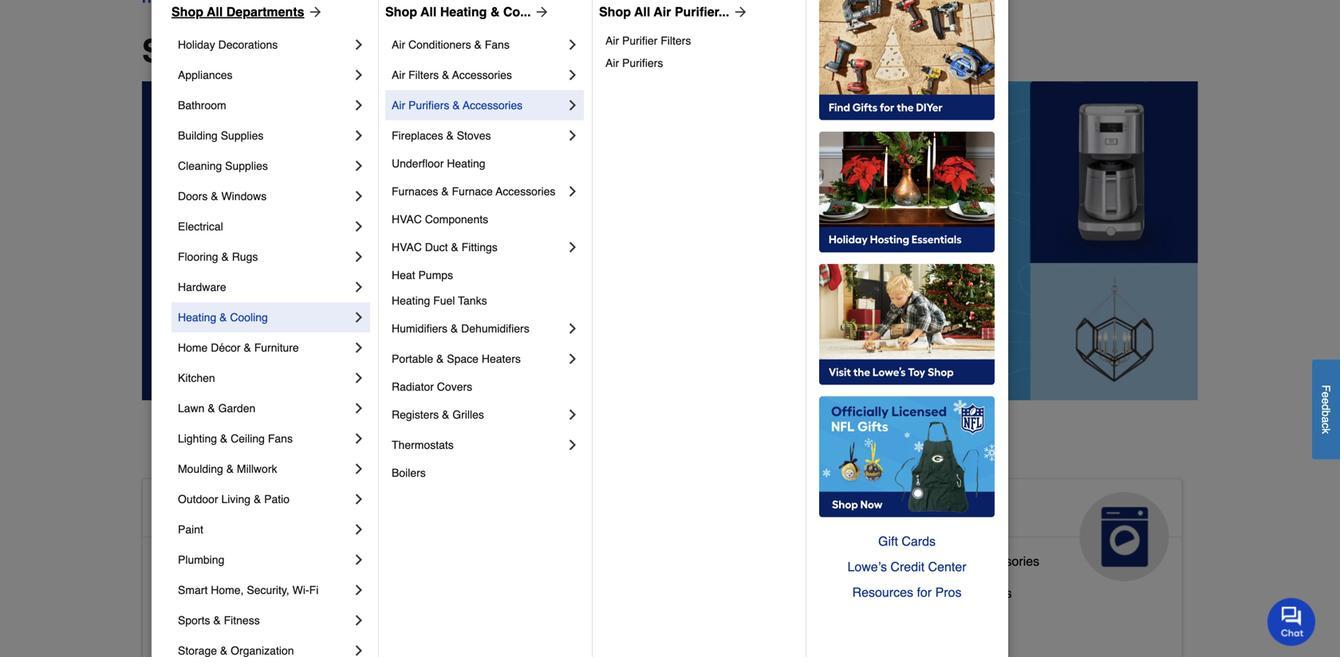 Task type: describe. For each thing, give the bounding box(es) containing it.
0 horizontal spatial appliances link
[[178, 60, 351, 90]]

sports
[[178, 615, 210, 627]]

find gifts for the diyer. image
[[820, 0, 995, 121]]

chevron right image for paint
[[351, 522, 367, 538]]

enjoy savings year-round. no matter what you're shopping for, find what you need at a great price. image
[[142, 81, 1199, 401]]

pros
[[936, 585, 962, 600]]

paint
[[178, 524, 203, 536]]

parts
[[926, 554, 956, 569]]

animal & pet care link
[[498, 480, 827, 582]]

all for shop all air purifier...
[[635, 4, 651, 19]]

& right houses,
[[621, 612, 629, 626]]

accessible home
[[156, 499, 341, 524]]

animal & pet care image
[[725, 492, 814, 582]]

thermostats link
[[392, 430, 565, 461]]

beverage & wine chillers
[[867, 586, 1012, 601]]

bedroom
[[220, 586, 272, 601]]

fittings
[[462, 241, 498, 254]]

pet beds, houses, & furniture
[[511, 612, 684, 626]]

houses,
[[570, 612, 617, 626]]

shop all departments link
[[172, 2, 324, 22]]

home décor & furniture link
[[178, 333, 351, 363]]

hardware link
[[178, 272, 351, 302]]

air filters & accessories
[[392, 69, 512, 81]]

arrow right image for shop all heating & co...
[[531, 4, 550, 20]]

chevron right image for hvac duct & fittings
[[565, 239, 581, 255]]

2 e from the top
[[1320, 398, 1333, 404]]

doors & windows
[[178, 190, 267, 203]]

fuel
[[433, 294, 455, 307]]

plumbing link
[[178, 545, 351, 575]]

rugs
[[232, 251, 258, 263]]

& right the entry
[[254, 618, 262, 633]]

flooring & rugs link
[[178, 242, 351, 272]]

lowe's credit center
[[848, 560, 967, 575]]

flooring
[[178, 251, 218, 263]]

chevron right image for furnaces & furnace accessories
[[565, 184, 581, 200]]

beverage & wine chillers link
[[867, 583, 1012, 614]]

heating up air conditioners & fans
[[440, 4, 487, 19]]

1 e from the top
[[1320, 392, 1333, 398]]

decorations
[[218, 38, 278, 51]]

accessible home link
[[143, 480, 471, 582]]

0 vertical spatial home
[[178, 342, 208, 354]]

fireplaces & stoves
[[392, 129, 491, 142]]

shop all heating & co... link
[[385, 2, 550, 22]]

purifiers for air purifiers
[[623, 57, 663, 69]]

accessible bathroom link
[[156, 551, 276, 583]]

doors & windows link
[[178, 181, 351, 211]]

fi
[[309, 584, 319, 597]]

heating up furnace
[[447, 157, 486, 170]]

chevron right image for flooring & rugs
[[351, 249, 367, 265]]

arrow right image
[[305, 4, 324, 20]]

2 vertical spatial home
[[266, 618, 300, 633]]

radiator covers
[[392, 381, 473, 393]]

all for shop all heating & co...
[[421, 4, 437, 19]]

outdoor
[[178, 493, 218, 506]]

resources for pros link
[[820, 580, 995, 606]]

humidifiers & dehumidifiers
[[392, 322, 530, 335]]

departments for shop all departments
[[279, 33, 474, 69]]

pumps
[[419, 269, 453, 282]]

air purifier filters link
[[606, 30, 795, 52]]

chevron right image for home décor & furniture
[[351, 340, 367, 356]]

heating & cooling link
[[178, 302, 351, 333]]

wi-
[[293, 584, 309, 597]]

chevron right image for fireplaces & stoves
[[565, 128, 581, 144]]

& down fuel
[[451, 322, 458, 335]]

chevron right image for moulding & millwork
[[351, 461, 367, 477]]

lighting & ceiling fans
[[178, 433, 293, 445]]

1 horizontal spatial appliances link
[[854, 480, 1183, 582]]

outdoor living & patio link
[[178, 484, 351, 515]]

0 horizontal spatial appliances
[[178, 69, 233, 81]]

pet beds, houses, & furniture link
[[511, 608, 684, 640]]

accessible for accessible bedroom
[[156, 586, 217, 601]]

heat pumps
[[392, 269, 453, 282]]

registers
[[392, 409, 439, 421]]

underfloor heating link
[[392, 151, 581, 176]]

heating down the hardware
[[178, 311, 216, 324]]

humidifiers & dehumidifiers link
[[392, 314, 565, 344]]

air for air purifiers & accessories
[[392, 99, 406, 112]]

chevron right image for humidifiers & dehumidifiers
[[565, 321, 581, 337]]

grilles
[[453, 409, 484, 421]]

building supplies link
[[178, 121, 351, 151]]

fans for lighting & ceiling fans
[[268, 433, 293, 445]]

& left ceiling
[[220, 433, 228, 445]]

cleaning supplies link
[[178, 151, 351, 181]]

center
[[929, 560, 967, 575]]

1 vertical spatial pet
[[511, 612, 530, 626]]

& left cooling
[[220, 311, 227, 324]]

credit
[[891, 560, 925, 575]]

purifier...
[[675, 4, 730, 19]]

chat invite button image
[[1268, 598, 1317, 647]]

hvac for hvac components
[[392, 213, 422, 226]]

accessible for accessible entry & home
[[156, 618, 217, 633]]

care
[[511, 524, 561, 550]]

fans for air conditioners & fans
[[485, 38, 510, 51]]

patio
[[264, 493, 290, 506]]

accessories for furnaces & furnace accessories
[[496, 185, 556, 198]]

smart home, security, wi-fi link
[[178, 575, 351, 606]]

thermostats
[[392, 439, 454, 452]]

1 horizontal spatial filters
[[661, 34, 691, 47]]

smart
[[178, 584, 208, 597]]

heating down heat
[[392, 294, 430, 307]]

& left "pros"
[[925, 586, 934, 601]]

electrical link
[[178, 211, 351, 242]]

& down accessible bedroom link
[[213, 615, 221, 627]]

air conditioners & fans link
[[392, 30, 565, 60]]

beds,
[[534, 612, 567, 626]]

livestock supplies link
[[511, 576, 617, 608]]

lighting & ceiling fans link
[[178, 424, 351, 454]]

departments for shop all departments
[[226, 4, 305, 19]]

heat
[[392, 269, 415, 282]]

& down air conditioners & fans
[[442, 69, 450, 81]]

& right doors
[[211, 190, 218, 203]]

resources for pros
[[853, 585, 962, 600]]

chevron right image for thermostats
[[565, 437, 581, 453]]

appliance
[[867, 554, 923, 569]]

chevron right image for smart home, security, wi-fi
[[351, 583, 367, 599]]

furnace
[[452, 185, 493, 198]]

chevron right image for electrical
[[351, 219, 367, 235]]

kitchen
[[178, 372, 215, 385]]

chevron right image for cleaning supplies
[[351, 158, 367, 174]]

chevron right image for hardware
[[351, 279, 367, 295]]

accessible bathroom
[[156, 554, 276, 569]]

moulding
[[178, 463, 223, 476]]

holiday hosting essentials. image
[[820, 132, 995, 253]]

smart home, security, wi-fi
[[178, 584, 319, 597]]

radiator
[[392, 381, 434, 393]]

hvac for hvac duct & fittings
[[392, 241, 422, 254]]

0 horizontal spatial furniture
[[254, 342, 299, 354]]

& left millwork
[[226, 463, 234, 476]]



Task type: locate. For each thing, give the bounding box(es) containing it.
& right animal
[[592, 499, 608, 524]]

lowe's credit center link
[[820, 555, 995, 580]]

gift
[[879, 534, 899, 549]]

supplies for building supplies
[[221, 129, 264, 142]]

2 accessible from the top
[[156, 554, 217, 569]]

appliances down holiday
[[178, 69, 233, 81]]

holiday decorations
[[178, 38, 278, 51]]

1 vertical spatial bathroom
[[220, 554, 276, 569]]

shop for shop all air purifier...
[[599, 4, 631, 19]]

& left rugs
[[221, 251, 229, 263]]

entry
[[220, 618, 250, 633]]

fitness
[[224, 615, 260, 627]]

appliances link down decorations
[[178, 60, 351, 90]]

accessible for accessible bathroom
[[156, 554, 217, 569]]

1 vertical spatial hvac
[[392, 241, 422, 254]]

hvac up heat
[[392, 241, 422, 254]]

0 horizontal spatial purifiers
[[409, 99, 450, 112]]

appliance parts & accessories
[[867, 554, 1040, 569]]

1 horizontal spatial pet
[[614, 499, 649, 524]]

filters inside 'link'
[[409, 69, 439, 81]]

1 vertical spatial fans
[[268, 433, 293, 445]]

wine
[[937, 586, 966, 601]]

heating fuel tanks link
[[392, 288, 581, 314]]

filters down shop all air purifier... link
[[661, 34, 691, 47]]

doors
[[178, 190, 208, 203]]

accessories up fireplaces & stoves link
[[463, 99, 523, 112]]

arrow right image up air purifier filters link
[[730, 4, 749, 20]]

all down shop all departments link
[[230, 33, 270, 69]]

accessories for appliance parts & accessories
[[972, 554, 1040, 569]]

portable & space heaters
[[392, 353, 521, 366]]

appliances image
[[1080, 492, 1170, 582]]

heat pumps link
[[392, 263, 581, 288]]

chevron right image for heating & cooling
[[351, 310, 367, 326]]

2 horizontal spatial shop
[[599, 4, 631, 19]]

2 hvac from the top
[[392, 241, 422, 254]]

supplies up houses,
[[568, 580, 617, 595]]

arrow right image up air conditioners & fans link
[[531, 4, 550, 20]]

& down the air filters & accessories
[[453, 99, 460, 112]]

k
[[1320, 429, 1333, 434]]

shop for shop all departments
[[172, 4, 204, 19]]

0 vertical spatial fans
[[485, 38, 510, 51]]

fans right ceiling
[[268, 433, 293, 445]]

shop up the conditioners
[[385, 4, 417, 19]]

dehumidifiers
[[461, 322, 530, 335]]

moulding & millwork
[[178, 463, 277, 476]]

security,
[[247, 584, 290, 597]]

0 horizontal spatial arrow right image
[[531, 4, 550, 20]]

1 vertical spatial purifiers
[[409, 99, 450, 112]]

appliance parts & accessories link
[[867, 551, 1040, 583]]

1 hvac from the top
[[392, 213, 422, 226]]

chevron right image for registers & grilles
[[565, 407, 581, 423]]

1 vertical spatial appliances link
[[854, 480, 1183, 582]]

1 shop from the left
[[172, 4, 204, 19]]

1 accessible from the top
[[156, 499, 272, 524]]

hardware
[[178, 281, 226, 294]]

chevron right image for portable & space heaters
[[565, 351, 581, 367]]

boilers
[[392, 467, 426, 480]]

accessories for air filters & accessories
[[452, 69, 512, 81]]

lawn & garden link
[[178, 393, 351, 424]]

& left patio
[[254, 493, 261, 506]]

all for shop all departments
[[207, 4, 223, 19]]

accessible home image
[[369, 492, 459, 582]]

gift cards link
[[820, 529, 995, 555]]

air conditioners & fans
[[392, 38, 510, 51]]

1 horizontal spatial appliances
[[867, 499, 986, 524]]

1 vertical spatial supplies
[[225, 160, 268, 172]]

air for air purifier filters
[[606, 34, 619, 47]]

space
[[447, 353, 479, 366]]

for
[[917, 585, 932, 600]]

air down the air purifier filters
[[606, 57, 619, 69]]

bathroom up smart home, security, wi-fi
[[220, 554, 276, 569]]

0 horizontal spatial filters
[[409, 69, 439, 81]]

furniture down heating & cooling link
[[254, 342, 299, 354]]

electrical
[[178, 220, 223, 233]]

hvac components link
[[392, 207, 581, 232]]

ceiling
[[231, 433, 265, 445]]

appliances up 'cards'
[[867, 499, 986, 524]]

covers
[[437, 381, 473, 393]]

& up air filters & accessories 'link' on the left top of the page
[[474, 38, 482, 51]]

chevron right image for air conditioners & fans
[[565, 37, 581, 53]]

chevron right image for lawn & garden
[[351, 401, 367, 417]]

radiator covers link
[[392, 374, 581, 400]]

fans up air filters & accessories 'link' on the left top of the page
[[485, 38, 510, 51]]

co...
[[503, 4, 531, 19]]

& right parts
[[960, 554, 968, 569]]

chevron right image for lighting & ceiling fans
[[351, 431, 367, 447]]

arrow right image inside shop all air purifier... link
[[730, 4, 749, 20]]

livestock
[[511, 580, 564, 595]]

air purifiers link
[[606, 52, 795, 74]]

arrow right image for shop all air purifier...
[[730, 4, 749, 20]]

accessories
[[452, 69, 512, 81], [463, 99, 523, 112], [496, 185, 556, 198], [972, 554, 1040, 569]]

2 arrow right image from the left
[[730, 4, 749, 20]]

shop inside shop all departments link
[[172, 4, 204, 19]]

1 vertical spatial appliances
[[867, 499, 986, 524]]

& left co...
[[491, 4, 500, 19]]

chevron right image for bathroom
[[351, 97, 367, 113]]

1 vertical spatial departments
[[279, 33, 474, 69]]

shop
[[142, 33, 222, 69]]

officially licensed n f l gifts. shop now. image
[[820, 397, 995, 518]]

underfloor heating
[[392, 157, 486, 170]]

heating fuel tanks
[[392, 294, 487, 307]]

arrow right image
[[531, 4, 550, 20], [730, 4, 749, 20]]

accessories down underfloor heating link
[[496, 185, 556, 198]]

holiday
[[178, 38, 215, 51]]

e up "d"
[[1320, 392, 1333, 398]]

1 arrow right image from the left
[[531, 4, 550, 20]]

purifiers up fireplaces
[[409, 99, 450, 112]]

garden
[[218, 402, 256, 415]]

shop for shop all heating & co...
[[385, 4, 417, 19]]

lighting
[[178, 433, 217, 445]]

0 vertical spatial departments
[[226, 4, 305, 19]]

supplies up cleaning supplies
[[221, 129, 264, 142]]

& left the stoves
[[447, 129, 454, 142]]

1 vertical spatial home
[[279, 499, 341, 524]]

e up b
[[1320, 398, 1333, 404]]

d
[[1320, 404, 1333, 411]]

& right décor
[[244, 342, 251, 354]]

0 vertical spatial pet
[[614, 499, 649, 524]]

boilers link
[[392, 461, 581, 486]]

3 shop from the left
[[599, 4, 631, 19]]

0 vertical spatial appliances
[[178, 69, 233, 81]]

visit the lowe's toy shop. image
[[820, 264, 995, 385]]

purifiers for air purifiers & accessories
[[409, 99, 450, 112]]

building
[[178, 129, 218, 142]]

0 vertical spatial furniture
[[254, 342, 299, 354]]

& right duct
[[451, 241, 459, 254]]

cleaning supplies
[[178, 160, 268, 172]]

air for air filters & accessories
[[392, 69, 406, 81]]

fireplaces & stoves link
[[392, 121, 565, 151]]

furniture right houses,
[[633, 612, 684, 626]]

3 accessible from the top
[[156, 586, 217, 601]]

& right "lawn"
[[208, 402, 215, 415]]

chillers
[[970, 586, 1012, 601]]

holiday decorations link
[[178, 30, 351, 60]]

arrow right image inside shop all heating & co... link
[[531, 4, 550, 20]]

supplies for livestock supplies
[[568, 580, 617, 595]]

1 horizontal spatial shop
[[385, 4, 417, 19]]

0 vertical spatial hvac
[[392, 213, 422, 226]]

hvac duct & fittings
[[392, 241, 498, 254]]

air up fireplaces
[[392, 99, 406, 112]]

air for air conditioners & fans
[[392, 38, 406, 51]]

all up 'holiday decorations'
[[207, 4, 223, 19]]

1 vertical spatial filters
[[409, 69, 439, 81]]

air left the purifier
[[606, 34, 619, 47]]

shop inside shop all air purifier... link
[[599, 4, 631, 19]]

shop up holiday
[[172, 4, 204, 19]]

animal & pet care
[[511, 499, 649, 550]]

furnaces & furnace accessories link
[[392, 176, 565, 207]]

1 horizontal spatial furniture
[[633, 612, 684, 626]]

animal
[[511, 499, 586, 524]]

all up the conditioners
[[421, 4, 437, 19]]

& left "grilles"
[[442, 409, 450, 421]]

accessories inside 'link'
[[452, 69, 512, 81]]

air filters & accessories link
[[392, 60, 565, 90]]

chevron right image
[[565, 67, 581, 83], [565, 184, 581, 200], [351, 310, 367, 326], [351, 340, 367, 356], [565, 407, 581, 423], [351, 461, 367, 477], [351, 492, 367, 508], [351, 522, 367, 538], [351, 552, 367, 568], [351, 613, 367, 629], [351, 643, 367, 658]]

0 vertical spatial supplies
[[221, 129, 264, 142]]

air inside 'link'
[[392, 69, 406, 81]]

4 accessible from the top
[[156, 618, 217, 633]]

2 shop from the left
[[385, 4, 417, 19]]

0 vertical spatial appliances link
[[178, 60, 351, 90]]

accessories down air conditioners & fans link
[[452, 69, 512, 81]]

0 vertical spatial bathroom
[[178, 99, 226, 112]]

supplies up windows
[[225, 160, 268, 172]]

departments down arrow right image
[[279, 33, 474, 69]]

accessories for air purifiers & accessories
[[463, 99, 523, 112]]

air for air purifiers
[[606, 57, 619, 69]]

livestock supplies
[[511, 580, 617, 595]]

0 vertical spatial filters
[[661, 34, 691, 47]]

purifiers down the purifier
[[623, 57, 663, 69]]

c
[[1320, 423, 1333, 429]]

hvac
[[392, 213, 422, 226], [392, 241, 422, 254]]

chevron right image for building supplies
[[351, 128, 367, 144]]

air left the conditioners
[[392, 38, 406, 51]]

air down air conditioners & fans
[[392, 69, 406, 81]]

1 vertical spatial furniture
[[633, 612, 684, 626]]

hvac components
[[392, 213, 489, 226]]

sports & fitness link
[[178, 606, 351, 636]]

fireplaces
[[392, 129, 443, 142]]

accessible bedroom
[[156, 586, 272, 601]]

shop inside shop all heating & co... link
[[385, 4, 417, 19]]

accessories up chillers
[[972, 554, 1040, 569]]

chevron right image for sports & fitness
[[351, 613, 367, 629]]

chevron right image for kitchen
[[351, 370, 367, 386]]

plumbing
[[178, 554, 225, 567]]

underfloor
[[392, 157, 444, 170]]

chevron right image for plumbing
[[351, 552, 367, 568]]

departments
[[226, 4, 305, 19], [279, 33, 474, 69]]

chevron right image for air purifiers & accessories
[[565, 97, 581, 113]]

air purifiers
[[606, 57, 663, 69]]

bathroom
[[178, 99, 226, 112], [220, 554, 276, 569]]

moulding & millwork link
[[178, 454, 351, 484]]

0 horizontal spatial fans
[[268, 433, 293, 445]]

filters down the conditioners
[[409, 69, 439, 81]]

chevron right image for appliances
[[351, 67, 367, 83]]

supplies for cleaning supplies
[[225, 160, 268, 172]]

1 horizontal spatial purifiers
[[623, 57, 663, 69]]

bathroom up building
[[178, 99, 226, 112]]

appliances link up chillers
[[854, 480, 1183, 582]]

1 horizontal spatial arrow right image
[[730, 4, 749, 20]]

portable & space heaters link
[[392, 344, 565, 374]]

accessible for accessible home
[[156, 499, 272, 524]]

air purifiers & accessories
[[392, 99, 523, 112]]

0 horizontal spatial shop
[[172, 4, 204, 19]]

hvac down furnaces
[[392, 213, 422, 226]]

chevron right image
[[351, 37, 367, 53], [565, 37, 581, 53], [351, 67, 367, 83], [351, 97, 367, 113], [565, 97, 581, 113], [351, 128, 367, 144], [565, 128, 581, 144], [351, 158, 367, 174], [351, 188, 367, 204], [351, 219, 367, 235], [565, 239, 581, 255], [351, 249, 367, 265], [351, 279, 367, 295], [565, 321, 581, 337], [565, 351, 581, 367], [351, 370, 367, 386], [351, 401, 367, 417], [351, 431, 367, 447], [565, 437, 581, 453], [351, 583, 367, 599]]

1 horizontal spatial fans
[[485, 38, 510, 51]]

2 vertical spatial supplies
[[568, 580, 617, 595]]

chevron right image for outdoor living & patio
[[351, 492, 367, 508]]

air purifier filters
[[606, 34, 691, 47]]

chevron right image for holiday decorations
[[351, 37, 367, 53]]

& left furnace
[[442, 185, 449, 198]]

chevron right image for doors & windows
[[351, 188, 367, 204]]

& left space
[[437, 353, 444, 366]]

appliances
[[178, 69, 233, 81], [867, 499, 986, 524]]

pet inside animal & pet care
[[614, 499, 649, 524]]

air up the air purifier filters
[[654, 4, 672, 19]]

shop up the purifier
[[599, 4, 631, 19]]

all for shop all departments
[[230, 33, 270, 69]]

f e e d b a c k
[[1320, 385, 1333, 434]]

sports & fitness
[[178, 615, 260, 627]]

0 horizontal spatial pet
[[511, 612, 530, 626]]

& inside animal & pet care
[[592, 499, 608, 524]]

0 vertical spatial purifiers
[[623, 57, 663, 69]]

all up the purifier
[[635, 4, 651, 19]]

accessible entry & home link
[[156, 614, 300, 646]]

chevron right image for air filters & accessories
[[565, 67, 581, 83]]

cleaning
[[178, 160, 222, 172]]

departments up holiday decorations link on the left top
[[226, 4, 305, 19]]

kitchen link
[[178, 363, 351, 393]]

registers & grilles link
[[392, 400, 565, 430]]

outdoor living & patio
[[178, 493, 290, 506]]



Task type: vqa. For each thing, say whether or not it's contained in the screenshot.
Accessible associated with Accessible Bedroom
yes



